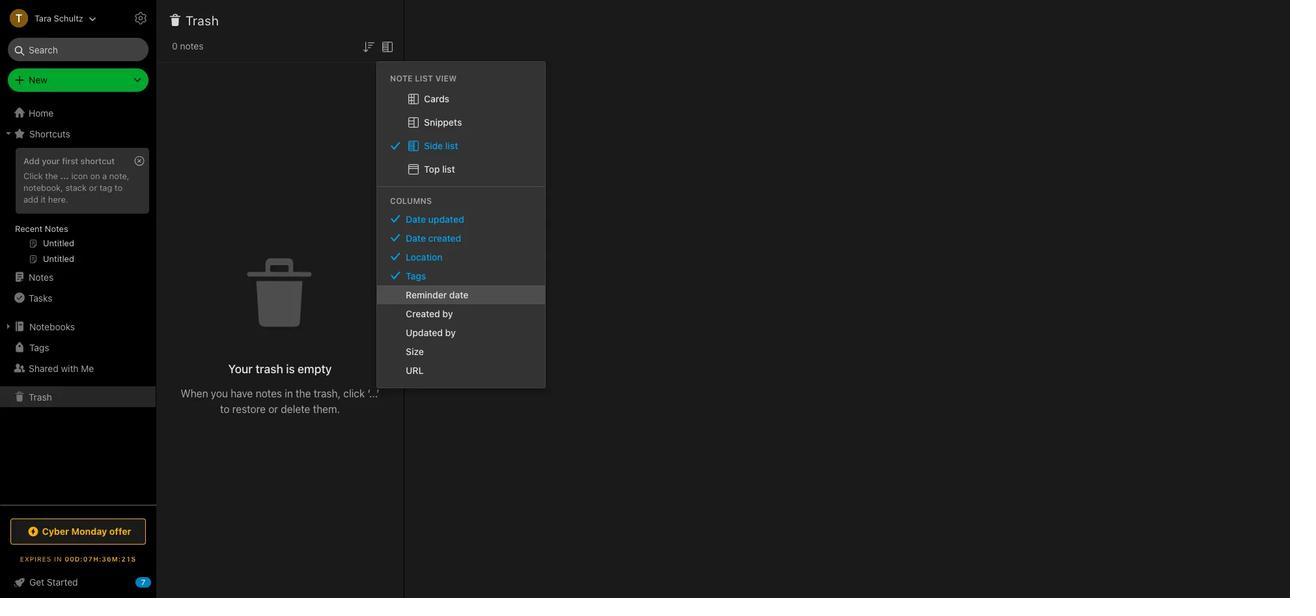 Task type: locate. For each thing, give the bounding box(es) containing it.
0 vertical spatial by
[[443, 308, 453, 319]]

add
[[23, 194, 38, 204]]

0 horizontal spatial to
[[115, 182, 123, 193]]

1 vertical spatial dropdown list menu
[[377, 210, 545, 380]]

created
[[429, 232, 462, 244]]

note,
[[109, 171, 129, 181]]

Help and Learning task checklist field
[[0, 572, 156, 593]]

click the ...
[[23, 171, 69, 181]]

tree containing home
[[0, 102, 156, 504]]

1 horizontal spatial tags
[[406, 270, 426, 281]]

1 horizontal spatial notes
[[256, 387, 282, 399]]

0 notes
[[172, 40, 204, 51]]

0 horizontal spatial the
[[45, 171, 58, 181]]

0 vertical spatial trash
[[186, 13, 219, 28]]

snippets
[[424, 116, 462, 128]]

notes left in
[[256, 387, 282, 399]]

Sort options field
[[361, 38, 377, 55]]

group
[[0, 144, 156, 272]]

tags
[[406, 270, 426, 281], [29, 342, 49, 353]]

to down you
[[220, 403, 230, 415]]

list right side
[[446, 140, 458, 151]]

0 horizontal spatial trash
[[29, 391, 52, 402]]

with
[[61, 363, 79, 374]]

to down note, at the top
[[115, 182, 123, 193]]

side
[[424, 140, 443, 151]]

recent notes
[[15, 224, 68, 234]]

icon on a note, notebook, stack or tag to add it here.
[[23, 171, 129, 204]]

1 horizontal spatial to
[[220, 403, 230, 415]]

expires
[[20, 555, 52, 563]]

by down the created by link
[[445, 327, 456, 338]]

2 dropdown list menu from the top
[[377, 210, 545, 380]]

notes
[[180, 40, 204, 51], [256, 387, 282, 399]]

dropdown list menu containing date updated
[[377, 210, 545, 380]]

1 horizontal spatial the
[[296, 387, 311, 399]]

1 vertical spatial tags
[[29, 342, 49, 353]]

1 vertical spatial by
[[445, 327, 456, 338]]

0 horizontal spatial tags
[[29, 342, 49, 353]]

0 vertical spatial the
[[45, 171, 58, 181]]

date down columns
[[406, 214, 426, 225]]

tags down location
[[406, 270, 426, 281]]

1 vertical spatial list
[[442, 163, 455, 174]]

0 horizontal spatial or
[[89, 182, 97, 193]]

date up location
[[406, 232, 426, 244]]

trash down the shared
[[29, 391, 52, 402]]

empty
[[298, 362, 332, 376]]

0 vertical spatial date
[[406, 214, 426, 225]]

group containing add your first shortcut
[[0, 144, 156, 272]]

0 vertical spatial or
[[89, 182, 97, 193]]

list right top
[[442, 163, 455, 174]]

00d:07h:36m:21s
[[65, 555, 136, 563]]

1 vertical spatial trash
[[29, 391, 52, 402]]

when
[[181, 387, 208, 399]]

1 vertical spatial notes
[[256, 387, 282, 399]]

notes
[[45, 224, 68, 234], [29, 271, 54, 282]]

cyber monday offer button
[[10, 519, 146, 545]]

or down on
[[89, 182, 97, 193]]

2 date from the top
[[406, 232, 426, 244]]

created
[[406, 308, 440, 319]]

recent
[[15, 224, 43, 234]]

or inside "icon on a note, notebook, stack or tag to add it here."
[[89, 182, 97, 193]]

1 vertical spatial the
[[296, 387, 311, 399]]

date
[[406, 214, 426, 225], [406, 232, 426, 244]]

1 horizontal spatial trash
[[186, 13, 219, 28]]

0 vertical spatial list
[[446, 140, 458, 151]]

or left delete
[[269, 403, 278, 415]]

date
[[450, 289, 469, 300]]

to
[[115, 182, 123, 193], [220, 403, 230, 415]]

1 horizontal spatial or
[[269, 403, 278, 415]]

offer
[[109, 526, 131, 537]]

started
[[47, 577, 78, 588]]

dropdown list menu
[[377, 87, 545, 181], [377, 210, 545, 380]]

notes right recent
[[45, 224, 68, 234]]

tags link
[[377, 266, 545, 285]]

here.
[[48, 194, 68, 204]]

notes up tasks
[[29, 271, 54, 282]]

first
[[62, 156, 78, 166]]

shortcuts button
[[0, 123, 156, 144]]

schultz
[[54, 13, 83, 23]]

a
[[102, 171, 107, 181]]

1 dropdown list menu from the top
[[377, 87, 545, 181]]

tags for tags link
[[406, 270, 426, 281]]

the inside 'when you have notes in the trash, click '...' to restore or delete them.'
[[296, 387, 311, 399]]

0 vertical spatial tags
[[406, 270, 426, 281]]

snippets link
[[377, 111, 545, 134]]

1 vertical spatial date
[[406, 232, 426, 244]]

notes right "0"
[[180, 40, 204, 51]]

tags up the shared
[[29, 342, 49, 353]]

by
[[443, 308, 453, 319], [445, 327, 456, 338]]

in
[[54, 555, 62, 563]]

the
[[45, 171, 58, 181], [296, 387, 311, 399]]

or
[[89, 182, 97, 193], [269, 403, 278, 415]]

size
[[406, 346, 424, 357]]

tags inside button
[[29, 342, 49, 353]]

cards link
[[377, 87, 545, 111]]

or inside 'when you have notes in the trash, click '...' to restore or delete them.'
[[269, 403, 278, 415]]

0 vertical spatial notes
[[45, 224, 68, 234]]

top list link
[[377, 158, 545, 181]]

tara
[[35, 13, 51, 23]]

the right in
[[296, 387, 311, 399]]

notebooks
[[29, 321, 75, 332]]

your
[[42, 156, 60, 166]]

0 vertical spatial notes
[[180, 40, 204, 51]]

None search field
[[17, 38, 139, 61]]

by inside 'link'
[[445, 327, 456, 338]]

is
[[286, 362, 295, 376]]

1 vertical spatial or
[[269, 403, 278, 415]]

0 vertical spatial dropdown list menu
[[377, 87, 545, 181]]

tags inside dropdown list menu
[[406, 270, 426, 281]]

created by link
[[377, 304, 545, 323]]

trash
[[186, 13, 219, 28], [29, 391, 52, 402]]

shortcuts
[[29, 128, 70, 139]]

shared with me
[[29, 363, 94, 374]]

1 date from the top
[[406, 214, 426, 225]]

1 vertical spatial notes
[[29, 271, 54, 282]]

by down reminder date
[[443, 308, 453, 319]]

tree
[[0, 102, 156, 504]]

trash up 0 notes
[[186, 13, 219, 28]]

list for side list
[[446, 140, 458, 151]]

trash
[[256, 362, 283, 376]]

list
[[446, 140, 458, 151], [442, 163, 455, 174]]

1 vertical spatial to
[[220, 403, 230, 415]]

get started
[[29, 577, 78, 588]]

cards
[[424, 93, 450, 104]]

0 vertical spatial to
[[115, 182, 123, 193]]

to inside 'when you have notes in the trash, click '...' to restore or delete them.'
[[220, 403, 230, 415]]

...
[[60, 171, 69, 181]]

new
[[29, 74, 47, 85]]

7
[[141, 578, 145, 586]]

reminder date menu item
[[377, 285, 545, 304]]

the left ...
[[45, 171, 58, 181]]

0 horizontal spatial notes
[[180, 40, 204, 51]]



Task type: describe. For each thing, give the bounding box(es) containing it.
your
[[228, 362, 253, 376]]

notebook,
[[23, 182, 63, 193]]

expires in 00d:07h:36m:21s
[[20, 555, 136, 563]]

on
[[90, 171, 100, 181]]

reminder
[[406, 289, 447, 300]]

Search text field
[[17, 38, 139, 61]]

location link
[[377, 247, 545, 266]]

you
[[211, 387, 228, 399]]

new button
[[8, 68, 149, 92]]

url link
[[377, 361, 545, 380]]

note list view
[[390, 73, 457, 83]]

notebooks link
[[0, 316, 156, 337]]

by for created by
[[443, 308, 453, 319]]

delete
[[281, 403, 310, 415]]

me
[[81, 363, 94, 374]]

date updated link
[[377, 210, 545, 229]]

click
[[23, 171, 43, 181]]

date created
[[406, 232, 462, 244]]

updated by link
[[377, 323, 545, 342]]

have
[[231, 387, 253, 399]]

list for top list
[[442, 163, 455, 174]]

updated
[[429, 214, 464, 225]]

tags for tags button in the bottom of the page
[[29, 342, 49, 353]]

size link
[[377, 342, 545, 361]]

get
[[29, 577, 44, 588]]

columns
[[390, 196, 432, 206]]

created by
[[406, 308, 453, 319]]

restore
[[232, 403, 266, 415]]

in
[[285, 387, 293, 399]]

0
[[172, 40, 178, 51]]

trash link
[[0, 386, 156, 407]]

view
[[436, 73, 457, 83]]

note
[[390, 73, 413, 83]]

monday
[[71, 526, 107, 537]]

notes link
[[0, 267, 156, 287]]

trash inside tree
[[29, 391, 52, 402]]

home link
[[0, 102, 156, 123]]

add your first shortcut
[[23, 156, 115, 166]]

it
[[41, 194, 46, 204]]

trash,
[[314, 387, 341, 399]]

top
[[424, 163, 440, 174]]

updated by
[[406, 327, 456, 338]]

side list link
[[377, 134, 545, 158]]

date for date created
[[406, 232, 426, 244]]

home
[[29, 107, 54, 118]]

when you have notes in the trash, click '...' to restore or delete them.
[[181, 387, 380, 415]]

date for date updated
[[406, 214, 426, 225]]

date created link
[[377, 229, 545, 247]]

by for updated by
[[445, 327, 456, 338]]

url
[[406, 365, 424, 376]]

group inside tree
[[0, 144, 156, 272]]

list
[[415, 73, 433, 83]]

your trash is empty
[[228, 362, 332, 376]]

add
[[23, 156, 40, 166]]

cyber
[[42, 526, 69, 537]]

cyber monday offer
[[42, 526, 131, 537]]

shared with me link
[[0, 358, 156, 379]]

click
[[344, 387, 365, 399]]

tasks button
[[0, 287, 156, 308]]

tag
[[100, 182, 112, 193]]

click to collapse image
[[151, 574, 161, 590]]

to inside "icon on a note, notebook, stack or tag to add it here."
[[115, 182, 123, 193]]

shortcut
[[81, 156, 115, 166]]

reminder date
[[406, 289, 469, 300]]

note window - empty element
[[405, 0, 1291, 598]]

shared
[[29, 363, 58, 374]]

tasks
[[29, 292, 52, 303]]

notes inside 'when you have notes in the trash, click '...' to restore or delete them.'
[[256, 387, 282, 399]]

tags button
[[0, 337, 156, 358]]

Account field
[[0, 5, 96, 31]]

icon
[[71, 171, 88, 181]]

tara schultz
[[35, 13, 83, 23]]

reminder date link
[[377, 285, 545, 304]]

side list
[[424, 140, 458, 151]]

updated
[[406, 327, 443, 338]]

top list
[[424, 163, 455, 174]]

stack
[[65, 182, 87, 193]]

settings image
[[133, 10, 149, 26]]

date updated
[[406, 214, 464, 225]]

dropdown list menu containing cards
[[377, 87, 545, 181]]

them.
[[313, 403, 340, 415]]

View options field
[[377, 38, 396, 55]]

expand notebooks image
[[3, 321, 14, 332]]



Task type: vqa. For each thing, say whether or not it's contained in the screenshot.
"Choose default view option for Images" field
no



